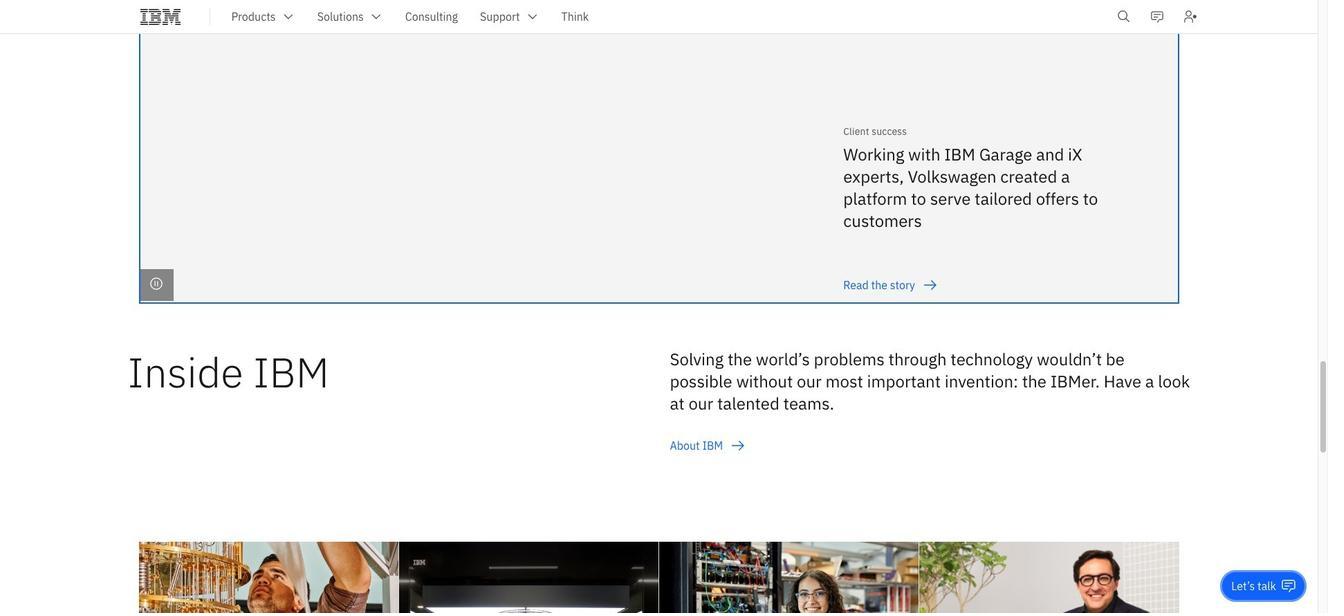 Task type: describe. For each thing, give the bounding box(es) containing it.
let's talk element
[[1232, 579, 1277, 594]]



